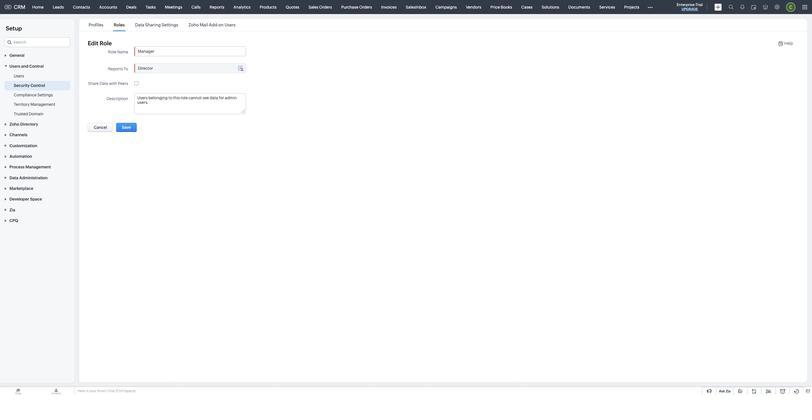 Task type: locate. For each thing, give the bounding box(es) containing it.
zia
[[9, 208, 15, 212], [727, 390, 731, 394]]

signals element
[[738, 0, 749, 14]]

users
[[225, 22, 236, 27], [9, 64, 20, 69], [14, 74, 24, 78]]

0 horizontal spatial data
[[9, 176, 18, 180]]

0 horizontal spatial zoho
[[9, 122, 19, 127]]

compliance
[[14, 93, 37, 97]]

2 vertical spatial users
[[14, 74, 24, 78]]

zoho up channels
[[9, 122, 19, 127]]

share data with peers
[[88, 81, 128, 86]]

campaigns link
[[431, 0, 462, 14]]

management up 'domain'
[[30, 102, 55, 107]]

settings
[[162, 22, 178, 27], [37, 93, 53, 97]]

price
[[491, 5, 500, 9]]

chats image
[[0, 387, 36, 395]]

1 orders from the left
[[320, 5, 332, 9]]

data administration
[[9, 176, 48, 180]]

contacts image
[[38, 387, 74, 395]]

documents link
[[564, 0, 595, 14]]

management up the data administration dropdown button
[[25, 165, 51, 169]]

zoho mail add-on users link
[[188, 22, 237, 27]]

data left with
[[100, 81, 108, 86]]

0 vertical spatial role
[[100, 40, 112, 47]]

chat
[[107, 389, 115, 393]]

data down 'process' at the left top of the page
[[9, 176, 18, 180]]

management for process management
[[25, 165, 51, 169]]

general button
[[0, 50, 75, 61]]

projects
[[625, 5, 640, 9]]

books
[[501, 5, 513, 9]]

sharing
[[145, 22, 161, 27]]

salesinbox
[[406, 5, 427, 9]]

trial
[[696, 3, 704, 7]]

reports up the add-
[[210, 5, 225, 9]]

users link
[[14, 73, 24, 79]]

0 vertical spatial zoho
[[189, 22, 199, 27]]

None field
[[4, 37, 70, 47]]

ask zia
[[720, 390, 731, 394]]

1 vertical spatial management
[[25, 165, 51, 169]]

management inside dropdown button
[[25, 165, 51, 169]]

settings inside users and control region
[[37, 93, 53, 97]]

invoices
[[382, 5, 397, 9]]

data
[[135, 22, 144, 27], [100, 81, 108, 86], [9, 176, 18, 180]]

0 horizontal spatial zia
[[9, 208, 15, 212]]

sales orders link
[[304, 0, 337, 14]]

campaigns
[[436, 5, 457, 9]]

services link
[[595, 0, 620, 14]]

control inside security control 'link'
[[31, 83, 45, 88]]

1 horizontal spatial zoho
[[189, 22, 199, 27]]

tasks
[[146, 5, 156, 9]]

compliance settings
[[14, 93, 53, 97]]

control down general dropdown button
[[29, 64, 44, 69]]

channels
[[9, 133, 27, 137]]

2 vertical spatial data
[[9, 176, 18, 180]]

home link
[[28, 0, 48, 14]]

management inside users and control region
[[30, 102, 55, 107]]

profiles
[[89, 22, 104, 27]]

zia right ask at the bottom
[[727, 390, 731, 394]]

solutions link
[[538, 0, 564, 14]]

cancel
[[94, 125, 107, 130]]

crm
[[14, 4, 25, 10]]

zoho
[[189, 22, 199, 27], [9, 122, 19, 127]]

2 orders from the left
[[360, 5, 372, 9]]

deals
[[126, 5, 137, 9]]

users right 'on'
[[225, 22, 236, 27]]

1 vertical spatial control
[[31, 83, 45, 88]]

customization
[[9, 143, 37, 148]]

vendors
[[467, 5, 482, 9]]

zoho inside dropdown button
[[9, 122, 19, 127]]

domain
[[29, 112, 43, 116]]

orders right purchase
[[360, 5, 372, 9]]

1 horizontal spatial data
[[100, 81, 108, 86]]

None text field
[[135, 94, 246, 114]]

process management button
[[0, 162, 75, 172]]

1 horizontal spatial zia
[[727, 390, 731, 394]]

leads
[[53, 5, 64, 9]]

list
[[84, 19, 241, 31]]

data inside dropdown button
[[9, 176, 18, 180]]

0 vertical spatial control
[[29, 64, 44, 69]]

profiles link
[[88, 22, 104, 27]]

meetings link
[[161, 0, 187, 14]]

zoho left "mail"
[[189, 22, 199, 27]]

zoho for zoho directory
[[9, 122, 19, 127]]

marketplace
[[9, 186, 33, 191]]

orders right sales at the left top of page
[[320, 5, 332, 9]]

compliance settings link
[[14, 92, 53, 98]]

users left and
[[9, 64, 20, 69]]

1 vertical spatial data
[[100, 81, 108, 86]]

1 vertical spatial reports
[[108, 67, 123, 71]]

data left sharing
[[135, 22, 144, 27]]

signals image
[[741, 5, 745, 9]]

2 horizontal spatial data
[[135, 22, 144, 27]]

zoho for zoho mail add-on users
[[189, 22, 199, 27]]

sales orders
[[309, 5, 332, 9]]

data for data administration
[[9, 176, 18, 180]]

orders inside purchase orders link
[[360, 5, 372, 9]]

1 vertical spatial zoho
[[9, 122, 19, 127]]

0 vertical spatial zia
[[9, 208, 15, 212]]

role left name
[[108, 50, 116, 54]]

0 vertical spatial data
[[135, 22, 144, 27]]

salesinbox link
[[402, 0, 431, 14]]

1 vertical spatial settings
[[37, 93, 53, 97]]

security control link
[[14, 83, 45, 88]]

contacts link
[[68, 0, 95, 14]]

0 horizontal spatial orders
[[320, 5, 332, 9]]

territory management
[[14, 102, 55, 107]]

0 vertical spatial management
[[30, 102, 55, 107]]

accounts
[[99, 5, 117, 9]]

reports for reports to
[[108, 67, 123, 71]]

orders
[[320, 5, 332, 9], [360, 5, 372, 9]]

1 horizontal spatial reports
[[210, 5, 225, 9]]

security
[[14, 83, 30, 88]]

management
[[30, 102, 55, 107], [25, 165, 51, 169]]

developer space button
[[0, 194, 75, 205]]

1 horizontal spatial settings
[[162, 22, 178, 27]]

0 vertical spatial reports
[[210, 5, 225, 9]]

None text field
[[135, 47, 246, 56], [135, 64, 246, 73], [135, 47, 246, 56], [135, 64, 246, 73]]

products link
[[255, 0, 281, 14]]

0 vertical spatial settings
[[162, 22, 178, 27]]

channels button
[[0, 129, 75, 140]]

1 vertical spatial role
[[108, 50, 116, 54]]

settings up territory management link
[[37, 93, 53, 97]]

0 horizontal spatial settings
[[37, 93, 53, 97]]

calendar image
[[752, 5, 757, 9]]

0 horizontal spatial reports
[[108, 67, 123, 71]]

users inside region
[[14, 74, 24, 78]]

users for users and control
[[9, 64, 20, 69]]

trusted domain
[[14, 112, 43, 116]]

edit
[[88, 40, 99, 47]]

1 horizontal spatial orders
[[360, 5, 372, 9]]

zia inside dropdown button
[[9, 208, 15, 212]]

create menu element
[[712, 0, 726, 14]]

cpq button
[[0, 215, 75, 226]]

create menu image
[[715, 4, 723, 10]]

settings right sharing
[[162, 22, 178, 27]]

reports
[[210, 5, 225, 9], [108, 67, 123, 71]]

tasks link
[[141, 0, 161, 14]]

control up compliance settings link
[[31, 83, 45, 88]]

security control
[[14, 83, 45, 88]]

role right edit
[[100, 40, 112, 47]]

reports left to
[[108, 67, 123, 71]]

territory
[[14, 102, 30, 107]]

1 vertical spatial users
[[9, 64, 20, 69]]

orders inside sales orders link
[[320, 5, 332, 9]]

trusted
[[14, 112, 28, 116]]

automation button
[[0, 151, 75, 162]]

users up security
[[14, 74, 24, 78]]

users inside dropdown button
[[9, 64, 20, 69]]

Search text field
[[5, 38, 70, 47]]

zia up cpq
[[9, 208, 15, 212]]

reports for reports
[[210, 5, 225, 9]]

space
[[30, 197, 42, 202]]

profile element
[[784, 0, 800, 14]]

enterprise-trial upgrade
[[677, 3, 704, 11]]

reports to
[[108, 67, 128, 71]]



Task type: describe. For each thing, give the bounding box(es) containing it.
contacts
[[73, 5, 90, 9]]

role name
[[108, 50, 128, 54]]

data sharing settings
[[135, 22, 178, 27]]

analytics
[[234, 5, 251, 9]]

deals link
[[122, 0, 141, 14]]

process
[[9, 165, 25, 169]]

upgrade
[[682, 7, 699, 11]]

your
[[89, 389, 96, 393]]

quotes link
[[281, 0, 304, 14]]

documents
[[569, 5, 591, 9]]

users and control region
[[0, 71, 75, 119]]

services
[[600, 5, 616, 9]]

leads link
[[48, 0, 68, 14]]

crm link
[[5, 4, 25, 10]]

price books link
[[486, 0, 517, 14]]

on
[[219, 22, 224, 27]]

products
[[260, 5, 277, 9]]

trusted domain link
[[14, 111, 43, 117]]

1 vertical spatial zia
[[727, 390, 731, 394]]

purchase orders link
[[337, 0, 377, 14]]

cancel button
[[88, 123, 113, 132]]

directory
[[20, 122, 38, 127]]

data sharing settings link
[[134, 22, 179, 27]]

search image
[[729, 5, 734, 9]]

(ctrl+space)
[[116, 389, 136, 393]]

orders for sales orders
[[320, 5, 332, 9]]

zia button
[[0, 205, 75, 215]]

to
[[124, 67, 128, 71]]

is
[[86, 389, 89, 393]]

calls link
[[187, 0, 205, 14]]

name
[[117, 50, 128, 54]]

save button
[[116, 123, 137, 132]]

users and control
[[9, 64, 44, 69]]

price books
[[491, 5, 513, 9]]

cpq
[[9, 218, 18, 223]]

management for territory management
[[30, 102, 55, 107]]

control inside users and control dropdown button
[[29, 64, 44, 69]]

smart
[[97, 389, 107, 393]]

cases link
[[517, 0, 538, 14]]

users for users
[[14, 74, 24, 78]]

0 vertical spatial users
[[225, 22, 236, 27]]

vendors link
[[462, 0, 486, 14]]

home
[[32, 5, 44, 9]]

roles link
[[113, 22, 126, 27]]

zoho directory button
[[0, 119, 75, 129]]

enterprise-
[[677, 3, 696, 7]]

cases
[[522, 5, 533, 9]]

orders for purchase orders
[[360, 5, 372, 9]]

description
[[107, 96, 128, 101]]

invoices link
[[377, 0, 402, 14]]

general
[[9, 53, 24, 58]]

mail
[[200, 22, 208, 27]]

save
[[122, 125, 131, 130]]

projects link
[[620, 0, 645, 14]]

purchase
[[342, 5, 359, 9]]

Other Modules field
[[645, 2, 657, 12]]

process management
[[9, 165, 51, 169]]

quotes
[[286, 5, 300, 9]]

marketplace button
[[0, 183, 75, 194]]

zoho mail add-on users
[[189, 22, 236, 27]]

purchase orders
[[342, 5, 372, 9]]

profile image
[[787, 2, 796, 12]]

list containing profiles
[[84, 19, 241, 31]]

edit role
[[88, 40, 112, 47]]

with
[[109, 81, 117, 86]]

reports link
[[205, 0, 229, 14]]

cancel link
[[88, 123, 116, 132]]

zoho directory
[[9, 122, 38, 127]]

peers
[[118, 81, 128, 86]]

administration
[[19, 176, 48, 180]]

users and control button
[[0, 61, 75, 71]]

setup
[[6, 25, 22, 32]]

here
[[78, 389, 85, 393]]

data for data sharing settings
[[135, 22, 144, 27]]

search element
[[726, 0, 738, 14]]

accounts link
[[95, 0, 122, 14]]

and
[[21, 64, 28, 69]]

add-
[[209, 22, 219, 27]]

sales
[[309, 5, 319, 9]]

share
[[88, 81, 99, 86]]

automation
[[9, 154, 32, 159]]

meetings
[[165, 5, 183, 9]]

territory management link
[[14, 102, 55, 107]]

ask
[[720, 390, 726, 394]]



Task type: vqa. For each thing, say whether or not it's contained in the screenshot.
the top Role
yes



